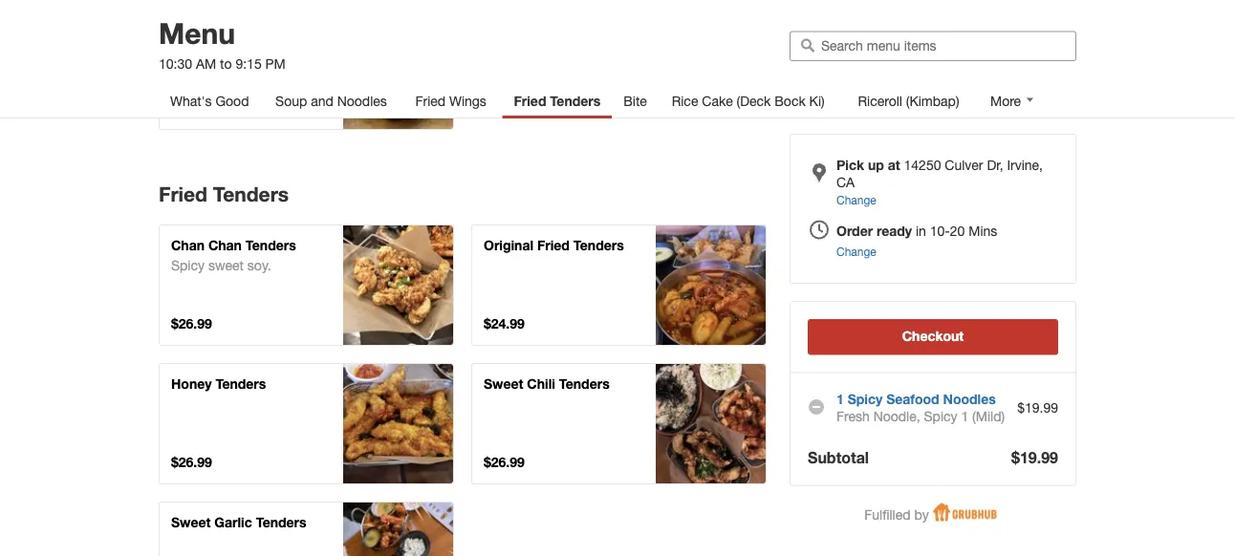 Task type: describe. For each thing, give the bounding box(es) containing it.
14250 culver dr, irvine, ca
[[837, 157, 1044, 190]]

2 horizontal spatial spicy
[[925, 408, 958, 424]]

14250
[[904, 157, 942, 173]]

sweet for sweet chili tenders
[[484, 376, 524, 392]]

chili
[[527, 376, 556, 392]]

more
[[991, 93, 1022, 109]]

sweet chili tenders
[[484, 376, 610, 392]]

9:15
[[236, 56, 262, 72]]

subtotal
[[808, 449, 870, 467]]

add for sweet chili tenders
[[676, 407, 701, 423]]

at
[[888, 157, 901, 173]]

garlic for tenders
[[215, 515, 252, 531]]

(kimbap)
[[907, 93, 960, 109]]

fulfilled by
[[865, 507, 930, 523]]

noodle,
[[874, 408, 921, 424]]

add to cart for sweet chili tenders
[[676, 407, 746, 423]]

spicy inside the chan chan tenders spicy sweet soy.
[[171, 258, 205, 274]]

sweet for sweet garlic tenders
[[171, 515, 211, 531]]

bock
[[775, 93, 806, 109]]

add to cart for original fried tenders
[[676, 269, 746, 285]]

checkout
[[903, 329, 965, 344]]

soy.
[[248, 258, 271, 274]]

1 horizontal spatial wings
[[450, 93, 487, 109]]

order ready in 10-20 mins
[[837, 223, 998, 239]]

riceroll (kimbap)
[[859, 93, 960, 109]]

more button
[[980, 84, 1049, 119]]

14 triangle down image
[[1024, 93, 1037, 107]]

checkout button
[[808, 319, 1059, 355]]

irvine,
[[1008, 157, 1044, 173]]

fried wings
[[416, 93, 487, 109]]

24 cart image for sweet chili tenders
[[700, 426, 723, 449]]

culver
[[945, 157, 984, 173]]

mins
[[969, 223, 998, 239]]

original fried tenders
[[484, 238, 624, 253]]

Search menu items text field
[[822, 37, 1068, 54]]

chan chan tenders spicy sweet soy.
[[171, 238, 296, 274]]

what's good
[[170, 93, 249, 109]]

change button for order ready
[[837, 243, 877, 260]]

order
[[837, 223, 873, 239]]

to inside menu 10:30 am to 9:15 pm
[[220, 56, 232, 72]]

1 vertical spatial $19.99
[[1012, 449, 1059, 467]]

honey
[[171, 376, 212, 392]]

cake
[[702, 93, 733, 109]]

soup and noodles
[[276, 93, 387, 109]]

by
[[915, 507, 930, 523]]

1 chan from the left
[[171, 238, 205, 253]]

1 horizontal spatial 1
[[962, 408, 969, 424]]

0 vertical spatial fried tenders
[[514, 93, 601, 109]]

garlic for wings
[[215, 21, 252, 37]]

original
[[484, 238, 534, 253]]

sweet for sweet garlic wings
[[171, 21, 211, 37]]



Task type: locate. For each thing, give the bounding box(es) containing it.
cart for sweet chili tenders
[[720, 407, 746, 423]]

fried
[[416, 93, 446, 109], [514, 93, 547, 109], [159, 182, 208, 206], [538, 238, 570, 253]]

2 vertical spatial sweet
[[171, 515, 211, 531]]

rice cake (deck bock ki)
[[672, 93, 825, 109]]

1 vertical spatial change button
[[837, 243, 877, 260]]

change for order ready
[[837, 245, 877, 258]]

1 add to cart from the top
[[676, 269, 746, 285]]

menu 10:30 am to 9:15 pm
[[159, 15, 286, 72]]

1 vertical spatial to
[[705, 269, 717, 285]]

riceroll
[[859, 93, 903, 109]]

2 chan from the left
[[208, 238, 242, 253]]

rice
[[672, 93, 699, 109]]

tenders inside the chan chan tenders spicy sweet soy.
[[246, 238, 296, 253]]

1 vertical spatial 24 cart image
[[700, 426, 723, 449]]

1 vertical spatial garlic
[[215, 515, 252, 531]]

0 vertical spatial wings
[[256, 21, 295, 37]]

1 vertical spatial 1
[[962, 408, 969, 424]]

pm
[[265, 56, 286, 72]]

0 vertical spatial 1
[[837, 391, 844, 407]]

menu
[[159, 15, 235, 50]]

honey tenders
[[171, 376, 266, 392]]

2 cart from the top
[[720, 407, 746, 423]]

noodles inside 1 spicy seafood noodles fresh noodle, spicy 1 (mild)
[[944, 391, 996, 407]]

0 horizontal spatial fried tenders
[[159, 182, 289, 206]]

pick
[[837, 157, 865, 173]]

noodles
[[337, 93, 387, 109], [944, 391, 996, 407]]

1 vertical spatial add to cart
[[676, 407, 746, 423]]

fried tenders
[[514, 93, 601, 109], [159, 182, 289, 206]]

change button
[[837, 191, 877, 209], [837, 243, 877, 260]]

sweet
[[171, 21, 211, 37], [484, 376, 524, 392], [171, 515, 211, 531]]

add for original fried tenders
[[676, 269, 701, 285]]

change button down order
[[837, 243, 877, 260]]

spicy up 'fresh'
[[848, 391, 883, 407]]

0 vertical spatial sweet
[[171, 21, 211, 37]]

10-
[[931, 223, 951, 239]]

0 horizontal spatial noodles
[[337, 93, 387, 109]]

add
[[676, 269, 701, 285], [676, 407, 701, 423]]

20
[[951, 223, 966, 239]]

1 horizontal spatial chan
[[208, 238, 242, 253]]

$19.99
[[1018, 400, 1059, 416], [1012, 449, 1059, 467]]

1 horizontal spatial spicy
[[848, 391, 883, 407]]

cart for original fried tenders
[[720, 269, 746, 285]]

0 vertical spatial change button
[[837, 191, 877, 209]]

add to cart
[[676, 269, 746, 285], [676, 407, 746, 423]]

1 vertical spatial noodles
[[944, 391, 996, 407]]

and
[[311, 93, 334, 109]]

fresh
[[837, 408, 870, 424]]

to for original fried tenders
[[705, 269, 717, 285]]

(mild)
[[973, 408, 1005, 424]]

0 vertical spatial change
[[837, 193, 877, 207]]

10:30
[[159, 56, 192, 72]]

2 24 cart image from the top
[[700, 426, 723, 449]]

0 vertical spatial to
[[220, 56, 232, 72]]

1 vertical spatial change
[[837, 245, 877, 258]]

seafood
[[887, 391, 940, 407]]

fried tenders up the chan chan tenders spicy sweet soy.
[[159, 182, 289, 206]]

tab list containing what's good
[[159, 84, 1049, 119]]

0 vertical spatial add
[[676, 269, 701, 285]]

ready
[[877, 223, 913, 239]]

1 change from the top
[[837, 193, 877, 207]]

ki)
[[810, 93, 825, 109]]

0 vertical spatial $19.99
[[1018, 400, 1059, 416]]

tenders
[[550, 93, 601, 109], [213, 182, 289, 206], [246, 238, 296, 253], [574, 238, 624, 253], [216, 376, 266, 392], [559, 376, 610, 392], [256, 515, 307, 531]]

good
[[216, 93, 249, 109]]

garlic
[[215, 21, 252, 37], [215, 515, 252, 531]]

change for pick up at
[[837, 193, 877, 207]]

in
[[916, 223, 927, 239]]

2 change button from the top
[[837, 243, 877, 260]]

2 vertical spatial to
[[705, 407, 717, 423]]

0 horizontal spatial chan
[[171, 238, 205, 253]]

0 horizontal spatial 1
[[837, 391, 844, 407]]

2 change from the top
[[837, 245, 877, 258]]

2 vertical spatial spicy
[[925, 408, 958, 424]]

sweet garlic wings
[[171, 21, 295, 37]]

change down ca
[[837, 193, 877, 207]]

spicy left sweet
[[171, 258, 205, 274]]

what's
[[170, 93, 212, 109]]

soup
[[276, 93, 307, 109]]

1 vertical spatial fried tenders
[[159, 182, 289, 206]]

dr,
[[988, 157, 1004, 173]]

0 vertical spatial spicy
[[171, 258, 205, 274]]

noodles right and
[[337, 93, 387, 109]]

change button for pick up at
[[837, 191, 877, 209]]

1 left (mild)
[[962, 408, 969, 424]]

1 horizontal spatial fried tenders
[[514, 93, 601, 109]]

1 garlic from the top
[[215, 21, 252, 37]]

0 vertical spatial cart
[[720, 269, 746, 285]]

to
[[220, 56, 232, 72], [705, 269, 717, 285], [705, 407, 717, 423]]

1 vertical spatial add
[[676, 407, 701, 423]]

cart
[[720, 269, 746, 285], [720, 407, 746, 423]]

1 spicy seafood noodles fresh noodle, spicy 1 (mild)
[[837, 391, 1005, 424]]

24 cart image
[[700, 287, 723, 310], [700, 426, 723, 449]]

2 add to cart from the top
[[676, 407, 746, 423]]

ca
[[837, 175, 855, 190]]

(deck
[[737, 93, 771, 109]]

1 horizontal spatial noodles
[[944, 391, 996, 407]]

0 vertical spatial noodles
[[337, 93, 387, 109]]

spicy
[[171, 258, 205, 274], [848, 391, 883, 407], [925, 408, 958, 424]]

24 cart image for original fried tenders
[[700, 287, 723, 310]]

bite
[[624, 93, 647, 109]]

0 horizontal spatial spicy
[[171, 258, 205, 274]]

1 change button from the top
[[837, 191, 877, 209]]

pick up at
[[837, 157, 901, 173]]

0 horizontal spatial wings
[[256, 21, 295, 37]]

fulfilled
[[865, 507, 911, 523]]

sweet
[[208, 258, 244, 274]]

chan
[[171, 238, 205, 253], [208, 238, 242, 253]]

0 vertical spatial add to cart
[[676, 269, 746, 285]]

1 add from the top
[[676, 269, 701, 285]]

1 24 cart image from the top
[[700, 287, 723, 310]]

up
[[868, 157, 885, 173]]

2 garlic from the top
[[215, 515, 252, 531]]

am
[[196, 56, 216, 72]]

0 vertical spatial 24 cart image
[[700, 287, 723, 310]]

1
[[837, 391, 844, 407], [962, 408, 969, 424]]

1 vertical spatial wings
[[450, 93, 487, 109]]

spicy down seafood
[[925, 408, 958, 424]]

0 vertical spatial garlic
[[215, 21, 252, 37]]

tab list
[[159, 84, 1049, 119]]

fried tenders left bite
[[514, 93, 601, 109]]

1 vertical spatial cart
[[720, 407, 746, 423]]

noodles up (mild)
[[944, 391, 996, 407]]

sweet garlic tenders
[[171, 515, 307, 531]]

1 up 'fresh'
[[837, 391, 844, 407]]

change
[[837, 193, 877, 207], [837, 245, 877, 258]]

change down order
[[837, 245, 877, 258]]

change button down ca
[[837, 191, 877, 209]]

2 add from the top
[[676, 407, 701, 423]]

wings
[[256, 21, 295, 37], [450, 93, 487, 109]]

to for sweet chili tenders
[[705, 407, 717, 423]]

1 cart from the top
[[720, 269, 746, 285]]

1 vertical spatial spicy
[[848, 391, 883, 407]]

1 vertical spatial sweet
[[484, 376, 524, 392]]



Task type: vqa. For each thing, say whether or not it's contained in the screenshot.
"Tortilla Soup" IMAGE
no



